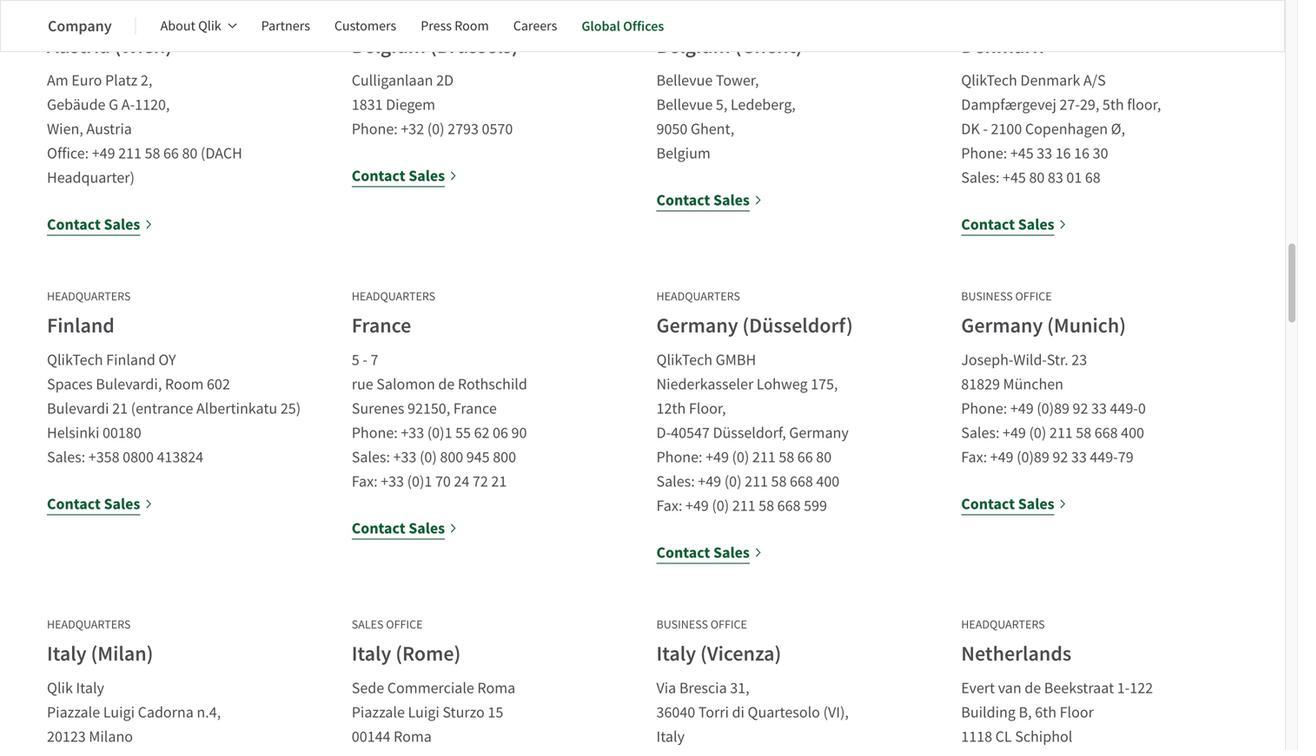 Task type: locate. For each thing, give the bounding box(es) containing it.
0 vertical spatial austria
[[47, 33, 110, 60]]

2 vertical spatial 33
[[1072, 448, 1087, 468]]

sales: down d-
[[657, 472, 695, 492]]

belgium inside business office belgium (brussels)
[[352, 33, 426, 60]]

contact sales link for france
[[352, 517, 458, 541]]

62
[[474, 423, 490, 443]]

1 horizontal spatial 21
[[491, 472, 507, 492]]

belgium inside business office belgium (ghent)
[[657, 33, 731, 60]]

(dach
[[201, 143, 242, 163]]

customers link
[[335, 5, 397, 47]]

austria up euro
[[47, 33, 110, 60]]

0 vertical spatial finland
[[47, 313, 115, 340]]

1 vertical spatial +33
[[393, 448, 417, 468]]

headquarters germany (düsseldorf)
[[657, 289, 853, 340]]

italy inside via brescia 31, 36040 torri di quartesolo (vi), italy
[[657, 728, 685, 748]]

headquarters for italy
[[47, 618, 131, 633]]

2 horizontal spatial fax:
[[961, 448, 987, 468]]

66 up 599
[[798, 448, 813, 468]]

finland inside qliktech finland oy spaces bulevardi, room 602 bulevardi 21 (entrance albertinkatu 25) helsinki 00180 sales: +358 0800 413824
[[106, 350, 155, 370]]

contact sales for qliktech denmark a/s
[[961, 214, 1055, 235]]

denmark up dampfærgevej
[[961, 33, 1044, 60]]

belgium up culliganlaan
[[352, 33, 426, 60]]

400 inside joseph-wild-str. 23 81829 münchen phone: +49 (0)89 92 33 449-0 sales: +49 (0) 211 58 668 400 fax: +49 (0)89 92 33 449-79
[[1121, 423, 1145, 443]]

1 horizontal spatial 92
[[1073, 399, 1089, 419]]

sales for france
[[409, 518, 445, 539]]

austria down g
[[86, 119, 132, 139]]

niederkasseler
[[657, 375, 754, 395]]

1 vertical spatial -
[[363, 350, 368, 370]]

italy inside the sales office italy (rome)
[[352, 641, 391, 668]]

contact sales link for finland
[[47, 492, 153, 517]]

400 up the 79
[[1121, 423, 1145, 443]]

quartesolo
[[748, 703, 820, 723]]

qliktech up spaces
[[47, 350, 103, 370]]

92 left the 79
[[1053, 448, 1068, 468]]

1 luigi from the left
[[103, 703, 135, 723]]

5,
[[716, 95, 728, 115]]

1 vertical spatial 21
[[491, 472, 507, 492]]

denmark up 27-
[[1021, 70, 1081, 90]]

+45
[[1011, 143, 1034, 163], [1003, 168, 1026, 188]]

0 vertical spatial 33
[[1037, 143, 1053, 163]]

2 bellevue from the top
[[657, 95, 713, 115]]

1 vertical spatial 66
[[798, 448, 813, 468]]

roma up 15
[[478, 679, 516, 699]]

1120,
[[135, 95, 170, 115]]

0 vertical spatial 66
[[163, 143, 179, 163]]

24
[[454, 472, 470, 492]]

sede commerciale roma piazzale luigi sturzo 15 00144 roma
[[352, 679, 516, 748]]

599
[[804, 496, 827, 516]]

headquarters inside headquarters netherlands
[[961, 618, 1045, 633]]

contact sales for france
[[352, 518, 445, 539]]

headquarters for finland
[[47, 289, 131, 305]]

1 piazzale from the left
[[47, 703, 100, 723]]

1 horizontal spatial 16
[[1074, 143, 1090, 163]]

office inside business office germany (munich)
[[1016, 289, 1052, 305]]

headquarters for germany
[[657, 289, 740, 305]]

1 vertical spatial fax:
[[352, 472, 378, 492]]

(0)89
[[1037, 399, 1070, 419], [1017, 448, 1050, 468]]

offices
[[623, 17, 664, 35]]

qliktech up 'niederkasseler'
[[657, 350, 713, 370]]

di
[[732, 703, 745, 723]]

668
[[1095, 423, 1118, 443], [790, 472, 813, 492], [778, 496, 801, 516]]

dk
[[961, 119, 980, 139]]

2 vertical spatial fax:
[[657, 496, 683, 516]]

str.
[[1047, 350, 1069, 370]]

via
[[657, 679, 676, 699]]

office for (rome)
[[386, 618, 423, 633]]

germany inside business office germany (munich)
[[961, 313, 1043, 340]]

germany up joseph-
[[961, 313, 1043, 340]]

business inside business office belgium (brussels)
[[352, 9, 403, 25]]

- inside 5 - 7 rue salomon de rothschild surenes 92150, france phone: +33 (0)1 55 62 06 90 sales: +33 (0) 800 945 800 fax: +33 (0)1 70 24 72 21
[[363, 350, 368, 370]]

-
[[983, 119, 988, 139], [363, 350, 368, 370]]

1 vertical spatial room
[[165, 375, 204, 395]]

0 vertical spatial -
[[983, 119, 988, 139]]

qliktech for qliktech finland oy
[[47, 350, 103, 370]]

0 horizontal spatial fax:
[[352, 472, 378, 492]]

80
[[182, 143, 198, 163], [1029, 168, 1045, 188], [816, 448, 832, 468]]

room right 'press'
[[455, 17, 489, 35]]

0 horizontal spatial de
[[438, 375, 455, 395]]

(brussels)
[[430, 33, 519, 60]]

austria inside sales office austria (wien)
[[47, 33, 110, 60]]

office for (munich)
[[1016, 289, 1052, 305]]

floor,
[[689, 399, 726, 419]]

about
[[160, 17, 195, 35]]

33 up the "83"
[[1037, 143, 1053, 163]]

33
[[1037, 143, 1053, 163], [1092, 399, 1107, 419], [1072, 448, 1087, 468]]

1 vertical spatial denmark
[[1021, 70, 1081, 90]]

fax: down d-
[[657, 496, 683, 516]]

(0)1
[[427, 423, 452, 443], [407, 472, 432, 492]]

qliktech for qliktech denmark a/s
[[961, 70, 1018, 90]]

1 horizontal spatial luigi
[[408, 703, 440, 723]]

1 horizontal spatial fax:
[[657, 496, 683, 516]]

headquarters for netherlands
[[961, 618, 1045, 633]]

0 horizontal spatial france
[[352, 313, 411, 340]]

0 vertical spatial qlik
[[198, 17, 221, 35]]

sales: down surenes
[[352, 448, 390, 468]]

contact for germany (munich)
[[961, 494, 1015, 515]]

office inside business office belgium (ghent)
[[711, 9, 747, 25]]

(0)1 left 55
[[427, 423, 452, 443]]

lohweg
[[757, 375, 808, 395]]

1 vertical spatial bellevue
[[657, 95, 713, 115]]

2 800 from the left
[[493, 448, 516, 468]]

qlik right about
[[198, 17, 221, 35]]

headquarters
[[47, 289, 131, 305], [352, 289, 435, 305], [657, 289, 740, 305], [47, 618, 131, 633], [961, 618, 1045, 633]]

qlik inside about qlik link
[[198, 17, 221, 35]]

business office belgium (brussels)
[[352, 9, 519, 60]]

0 horizontal spatial 800
[[440, 448, 463, 468]]

0 horizontal spatial 66
[[163, 143, 179, 163]]

qliktech inside 'qliktech denmark a/s dampfærgevej 27-29, 5th floor, dk - 2100 copenhagen ø, phone: +45 33 16 16 30 sales: +45 80 83 01 68'
[[961, 70, 1018, 90]]

torri
[[699, 703, 729, 723]]

business office germany (munich)
[[961, 289, 1126, 340]]

0 vertical spatial 21
[[112, 399, 128, 419]]

(0)1 left the 70
[[407, 472, 432, 492]]

sturzo
[[443, 703, 485, 723]]

0 vertical spatial +45
[[1011, 143, 1034, 163]]

1 vertical spatial france
[[454, 399, 497, 419]]

33 inside 'qliktech denmark a/s dampfærgevej 27-29, 5th floor, dk - 2100 copenhagen ø, phone: +45 33 16 16 30 sales: +45 80 83 01 68'
[[1037, 143, 1053, 163]]

(0) inside 5 - 7 rue salomon de rothschild surenes 92150, france phone: +33 (0)1 55 62 06 90 sales: +33 (0) 800 945 800 fax: +33 (0)1 70 24 72 21
[[420, 448, 437, 468]]

fax: down surenes
[[352, 472, 378, 492]]

phone: down surenes
[[352, 423, 398, 443]]

2 piazzale from the left
[[352, 703, 405, 723]]

(0) inside culliganlaan 2d 1831 diegem phone: +32 (0) 2793 0570
[[427, 119, 445, 139]]

66 left (dach
[[163, 143, 179, 163]]

800 down 06 at the bottom
[[493, 448, 516, 468]]

33 left 0
[[1092, 399, 1107, 419]]

1 horizontal spatial qliktech
[[657, 350, 713, 370]]

1 horizontal spatial roma
[[478, 679, 516, 699]]

qliktech gmbh niederkasseler lohweg 175, 12th floor, d-40547 düsseldorf, germany phone: +49 (0) 211 58 66 80 sales: +49 (0) 211 58 668 400 fax: +49 (0) 211 58 668 599
[[657, 350, 849, 516]]

+33
[[401, 423, 424, 443], [393, 448, 417, 468], [381, 472, 404, 492]]

italy up via
[[657, 641, 696, 668]]

16 left "30"
[[1074, 143, 1090, 163]]

0 vertical spatial 400
[[1121, 423, 1145, 443]]

1 vertical spatial de
[[1025, 679, 1041, 699]]

sales for austria (wien)
[[104, 214, 140, 235]]

germany down 175,
[[789, 423, 849, 443]]

qliktech up dampfærgevej
[[961, 70, 1018, 90]]

sales: down dk
[[961, 168, 1000, 188]]

piazzale up 20123 at the bottom left
[[47, 703, 100, 723]]

1 horizontal spatial piazzale
[[352, 703, 405, 723]]

contact sales for germany (düsseldorf)
[[657, 543, 750, 564]]

1 vertical spatial 80
[[1029, 168, 1045, 188]]

company
[[48, 16, 112, 37]]

0 vertical spatial (0)1
[[427, 423, 452, 443]]

800 up the 70
[[440, 448, 463, 468]]

- right dk
[[983, 119, 988, 139]]

qliktech inside "qliktech gmbh niederkasseler lohweg 175, 12th floor, d-40547 düsseldorf, germany phone: +49 (0) 211 58 66 80 sales: +49 (0) 211 58 668 400 fax: +49 (0) 211 58 668 599"
[[657, 350, 713, 370]]

2 horizontal spatial qliktech
[[961, 70, 1018, 90]]

italy left (milan)
[[47, 641, 87, 668]]

1 horizontal spatial 800
[[493, 448, 516, 468]]

de right "van"
[[1025, 679, 1041, 699]]

0 horizontal spatial room
[[165, 375, 204, 395]]

phone: inside "qliktech gmbh niederkasseler lohweg 175, 12th floor, d-40547 düsseldorf, germany phone: +49 (0) 211 58 66 80 sales: +49 (0) 211 58 668 400 fax: +49 (0) 211 58 668 599"
[[657, 448, 703, 468]]

80 left (dach
[[182, 143, 198, 163]]

wien,
[[47, 119, 83, 139]]

0 vertical spatial 668
[[1095, 423, 1118, 443]]

finland up spaces
[[47, 313, 115, 340]]

office
[[81, 9, 118, 25], [406, 9, 443, 25], [711, 9, 747, 25], [1016, 289, 1052, 305], [386, 618, 423, 633], [711, 618, 747, 633]]

contact sales link for austria (wien)
[[47, 213, 153, 237]]

sales: down 81829 on the right of the page
[[961, 423, 1000, 443]]

contact sales link for belgium (ghent)
[[657, 188, 763, 213]]

1 vertical spatial +45
[[1003, 168, 1026, 188]]

phone: down 81829 on the right of the page
[[961, 399, 1008, 419]]

16 down copenhagen
[[1056, 143, 1071, 163]]

joseph-
[[961, 350, 1014, 370]]

81829
[[961, 375, 1000, 395]]

room down oy
[[165, 375, 204, 395]]

1 vertical spatial 33
[[1092, 399, 1107, 419]]

business inside business office belgium (ghent)
[[657, 9, 708, 25]]

luigi down commerciale
[[408, 703, 440, 723]]

80 up 599
[[816, 448, 832, 468]]

business left 'press'
[[352, 9, 403, 25]]

business up via
[[657, 618, 708, 633]]

0 horizontal spatial 16
[[1056, 143, 1071, 163]]

office inside the sales office italy (rome)
[[386, 618, 423, 633]]

office inside sales office austria (wien)
[[81, 9, 118, 25]]

33 left the 79
[[1072, 448, 1087, 468]]

1 horizontal spatial 66
[[798, 448, 813, 468]]

business right global
[[657, 9, 708, 25]]

0 vertical spatial denmark
[[961, 33, 1044, 60]]

1 vertical spatial austria
[[86, 119, 132, 139]]

office for (ghent)
[[711, 9, 747, 25]]

sales: down helsinki at the bottom left of the page
[[47, 448, 85, 468]]

0 horizontal spatial -
[[363, 350, 368, 370]]

2 horizontal spatial 80
[[1029, 168, 1045, 188]]

0 vertical spatial 92
[[1073, 399, 1089, 419]]

0 vertical spatial bellevue
[[657, 70, 713, 90]]

belgium for belgium (ghent)
[[657, 33, 731, 60]]

1 horizontal spatial room
[[455, 17, 489, 35]]

evert
[[961, 679, 995, 699]]

sales office italy (rome)
[[352, 618, 461, 668]]

finland up bulevardi,
[[106, 350, 155, 370]]

1 horizontal spatial de
[[1025, 679, 1041, 699]]

0 horizontal spatial 400
[[816, 472, 840, 492]]

1 horizontal spatial qlik
[[198, 17, 221, 35]]

office for (wien)
[[81, 9, 118, 25]]

phone: down the 40547
[[657, 448, 703, 468]]

1 horizontal spatial 400
[[1121, 423, 1145, 443]]

austria
[[47, 33, 110, 60], [86, 119, 132, 139]]

belgium up tower,
[[657, 33, 731, 60]]

23
[[1072, 350, 1087, 370]]

gmbh
[[716, 350, 756, 370]]

company menu bar
[[48, 5, 689, 47]]

0 horizontal spatial piazzale
[[47, 703, 100, 723]]

phone: inside joseph-wild-str. 23 81829 münchen phone: +49 (0)89 92 33 449-0 sales: +49 (0) 211 58 668 400 fax: +49 (0)89 92 33 449-79
[[961, 399, 1008, 419]]

0 vertical spatial france
[[352, 313, 411, 340]]

business inside business office germany (munich)
[[961, 289, 1013, 305]]

sede
[[352, 679, 384, 699]]

piazzale up 00144
[[352, 703, 405, 723]]

france up 62
[[454, 399, 497, 419]]

sales: inside 5 - 7 rue salomon de rothschild surenes 92150, france phone: +33 (0)1 55 62 06 90 sales: +33 (0) 800 945 800 fax: +33 (0)1 70 24 72 21
[[352, 448, 390, 468]]

italy down (milan)
[[76, 679, 104, 699]]

qlik
[[198, 17, 221, 35], [47, 679, 73, 699]]

79
[[1118, 448, 1134, 468]]

90
[[511, 423, 527, 443]]

sales for belgium (brussels)
[[409, 166, 445, 186]]

2100
[[991, 119, 1022, 139]]

80 inside the am euro platz 2, gebäude g a-1120, wien, austria office: +49 211 58 66 80 (dach headquarter)
[[182, 143, 198, 163]]

1 horizontal spatial france
[[454, 399, 497, 419]]

0 horizontal spatial roma
[[394, 728, 432, 748]]

sales: inside qliktech finland oy spaces bulevardi, room 602 bulevardi 21 (entrance albertinkatu 25) helsinki 00180 sales: +358 0800 413824
[[47, 448, 85, 468]]

careers
[[513, 17, 557, 35]]

qliktech
[[961, 70, 1018, 90], [47, 350, 103, 370], [657, 350, 713, 370]]

21 right 72
[[491, 472, 507, 492]]

phone: inside 5 - 7 rue salomon de rothschild surenes 92150, france phone: +33 (0)1 55 62 06 90 sales: +33 (0) 800 945 800 fax: +33 (0)1 70 24 72 21
[[352, 423, 398, 443]]

luigi up milano
[[103, 703, 135, 723]]

66 inside the am euro platz 2, gebäude g a-1120, wien, austria office: +49 211 58 66 80 (dach headquarter)
[[163, 143, 179, 163]]

0 vertical spatial fax:
[[961, 448, 987, 468]]

fax: inside 5 - 7 rue salomon de rothschild surenes 92150, france phone: +33 (0)1 55 62 06 90 sales: +33 (0) 800 945 800 fax: +33 (0)1 70 24 72 21
[[352, 472, 378, 492]]

fax:
[[961, 448, 987, 468], [352, 472, 378, 492], [657, 496, 683, 516]]

2 16 from the left
[[1074, 143, 1090, 163]]

floor,
[[1128, 95, 1161, 115]]

qliktech inside qliktech finland oy spaces bulevardi, room 602 bulevardi 21 (entrance albertinkatu 25) helsinki 00180 sales: +358 0800 413824
[[47, 350, 103, 370]]

sales
[[47, 9, 79, 25], [409, 166, 445, 186], [714, 190, 750, 211], [104, 214, 140, 235], [1018, 214, 1055, 235], [104, 494, 140, 515], [1018, 494, 1055, 515], [409, 518, 445, 539], [714, 543, 750, 564], [352, 618, 384, 633]]

0 vertical spatial roma
[[478, 679, 516, 699]]

gebäude
[[47, 95, 106, 115]]

2d
[[436, 70, 454, 90]]

+45 down 2100
[[1011, 143, 1034, 163]]

düsseldorf,
[[713, 423, 786, 443]]

+32
[[401, 119, 424, 139]]

0 vertical spatial 449-
[[1110, 399, 1138, 419]]

2 luigi from the left
[[408, 703, 440, 723]]

albertinkatu
[[196, 399, 277, 419]]

0 vertical spatial de
[[438, 375, 455, 395]]

surenes
[[352, 399, 405, 419]]

+45 left the "83"
[[1003, 168, 1026, 188]]

headquarters inside 'headquarters italy (milan)'
[[47, 618, 131, 633]]

luigi inside sede commerciale roma piazzale luigi sturzo 15 00144 roma
[[408, 703, 440, 723]]

contact sales for germany (munich)
[[961, 494, 1055, 515]]

office inside business office belgium (brussels)
[[406, 9, 443, 25]]

wild-
[[1014, 350, 1047, 370]]

30
[[1093, 143, 1109, 163]]

668 inside joseph-wild-str. 23 81829 münchen phone: +49 (0)89 92 33 449-0 sales: +49 (0) 211 58 668 400 fax: +49 (0)89 92 33 449-79
[[1095, 423, 1118, 443]]

fax: inside joseph-wild-str. 23 81829 münchen phone: +49 (0)89 92 33 449-0 sales: +49 (0) 211 58 668 400 fax: +49 (0)89 92 33 449-79
[[961, 448, 987, 468]]

0 horizontal spatial 21
[[112, 399, 128, 419]]

2 vertical spatial +33
[[381, 472, 404, 492]]

office inside business office italy (vicenza)
[[711, 618, 747, 633]]

phone: inside culliganlaan 2d 1831 diegem phone: +32 (0) 2793 0570
[[352, 119, 398, 139]]

1 vertical spatial roma
[[394, 728, 432, 748]]

bellevue
[[657, 70, 713, 90], [657, 95, 713, 115]]

business inside business office italy (vicenza)
[[657, 618, 708, 633]]

contact sales link for germany (düsseldorf)
[[657, 541, 763, 565]]

italy inside business office italy (vicenza)
[[657, 641, 696, 668]]

1 vertical spatial (0)1
[[407, 472, 432, 492]]

france inside 'headquarters france'
[[352, 313, 411, 340]]

contact sales for finland
[[47, 494, 140, 515]]

58
[[145, 143, 160, 163], [1076, 423, 1092, 443], [779, 448, 795, 468], [771, 472, 787, 492], [759, 496, 774, 516]]

business up joseph-
[[961, 289, 1013, 305]]

roma right 00144
[[394, 728, 432, 748]]

italy
[[47, 641, 87, 668], [352, 641, 391, 668], [657, 641, 696, 668], [76, 679, 104, 699], [657, 728, 685, 748]]

01
[[1067, 168, 1082, 188]]

business for germany (munich)
[[961, 289, 1013, 305]]

211 inside the am euro platz 2, gebäude g a-1120, wien, austria office: +49 211 58 66 80 (dach headquarter)
[[118, 143, 142, 163]]

fax: down 81829 on the right of the page
[[961, 448, 987, 468]]

1 horizontal spatial germany
[[789, 423, 849, 443]]

0 horizontal spatial qliktech
[[47, 350, 103, 370]]

21 up 00180
[[112, 399, 128, 419]]

contact for finland
[[47, 494, 101, 515]]

germany
[[657, 313, 738, 340], [961, 313, 1043, 340], [789, 423, 849, 443]]

40547
[[671, 423, 710, 443]]

25)
[[281, 399, 301, 419]]

headquarters for france
[[352, 289, 435, 305]]

contact sales for belgium (brussels)
[[352, 166, 445, 186]]

finland inside "headquarters finland"
[[47, 313, 115, 340]]

1 bellevue from the top
[[657, 70, 713, 90]]

- right 5
[[363, 350, 368, 370]]

sales for qliktech denmark a/s
[[1018, 214, 1055, 235]]

n.4,
[[197, 703, 221, 723]]

0 horizontal spatial luigi
[[103, 703, 135, 723]]

20123
[[47, 728, 86, 748]]

80 left the "83"
[[1029, 168, 1045, 188]]

contact sales link for germany (munich)
[[961, 492, 1068, 517]]

headquarters italy (milan)
[[47, 618, 153, 668]]

belgium for belgium (brussels)
[[352, 33, 426, 60]]

1 vertical spatial 400
[[816, 472, 840, 492]]

0 horizontal spatial 33
[[1037, 143, 1053, 163]]

2 horizontal spatial germany
[[961, 313, 1043, 340]]

1 horizontal spatial 80
[[816, 448, 832, 468]]

1 vertical spatial 92
[[1053, 448, 1068, 468]]

(vi),
[[824, 703, 849, 723]]

400 up 599
[[816, 472, 840, 492]]

0 horizontal spatial 80
[[182, 143, 198, 163]]

1 vertical spatial qlik
[[47, 679, 73, 699]]

0 vertical spatial 80
[[182, 143, 198, 163]]

92 down 23
[[1073, 399, 1089, 419]]

qlik inside qlik italy piazzale luigi cadorna n.4, 20123 milano
[[47, 679, 73, 699]]

0 vertical spatial room
[[455, 17, 489, 35]]

germany up gmbh
[[657, 313, 738, 340]]

0 horizontal spatial germany
[[657, 313, 738, 340]]

phone: down dk
[[961, 143, 1008, 163]]

2 vertical spatial 80
[[816, 448, 832, 468]]

de up 92150,
[[438, 375, 455, 395]]

france up 7
[[352, 313, 411, 340]]

phone: down the 1831
[[352, 119, 398, 139]]

1 horizontal spatial -
[[983, 119, 988, 139]]

bulevardi,
[[96, 375, 162, 395]]

1 horizontal spatial 33
[[1072, 448, 1087, 468]]

belgium down '9050'
[[657, 143, 711, 163]]

d-
[[657, 423, 671, 443]]

58 inside joseph-wild-str. 23 81829 münchen phone: +49 (0)89 92 33 449-0 sales: +49 (0) 211 58 668 400 fax: +49 (0)89 92 33 449-79
[[1076, 423, 1092, 443]]

headquarters inside headquarters germany (düsseldorf)
[[657, 289, 740, 305]]

00180
[[103, 423, 141, 443]]

via brescia 31, 36040 torri di quartesolo (vi), italy
[[657, 679, 849, 748]]

1 vertical spatial finland
[[106, 350, 155, 370]]

italy down the 36040
[[657, 728, 685, 748]]

0 horizontal spatial qlik
[[47, 679, 73, 699]]

27-
[[1060, 95, 1080, 115]]

italy up sede
[[352, 641, 391, 668]]

qlik up 20123 at the bottom left
[[47, 679, 73, 699]]

fax: inside "qliktech gmbh niederkasseler lohweg 175, 12th floor, d-40547 düsseldorf, germany phone: +49 (0) 211 58 66 80 sales: +49 (0) 211 58 668 400 fax: +49 (0) 211 58 668 599"
[[657, 496, 683, 516]]

helsinki
[[47, 423, 99, 443]]



Task type: vqa. For each thing, say whether or not it's contained in the screenshot.


Task type: describe. For each thing, give the bounding box(es) containing it.
(entrance
[[131, 399, 193, 419]]

headquarters france
[[352, 289, 435, 340]]

ledeberg,
[[731, 95, 796, 115]]

2 horizontal spatial 33
[[1092, 399, 1107, 419]]

headquarters finland
[[47, 289, 131, 340]]

945
[[467, 448, 490, 468]]

1118
[[961, 728, 993, 748]]

business for italy (vicenza)
[[657, 618, 708, 633]]

phone: inside 'qliktech denmark a/s dampfærgevej 27-29, 5th floor, dk - 2100 copenhagen ø, phone: +45 33 16 16 30 sales: +45 80 83 01 68'
[[961, 143, 1008, 163]]

sales: inside joseph-wild-str. 23 81829 münchen phone: +49 (0)89 92 33 449-0 sales: +49 (0) 211 58 668 400 fax: +49 (0)89 92 33 449-79
[[961, 423, 1000, 443]]

15
[[488, 703, 503, 723]]

italy inside 'headquarters italy (milan)'
[[47, 641, 87, 668]]

spaces
[[47, 375, 93, 395]]

00144
[[352, 728, 391, 748]]

france inside 5 - 7 rue salomon de rothschild surenes 92150, france phone: +33 (0)1 55 62 06 90 sales: +33 (0) 800 945 800 fax: +33 (0)1 70 24 72 21
[[454, 399, 497, 419]]

21 inside 5 - 7 rue salomon de rothschild surenes 92150, france phone: +33 (0)1 55 62 06 90 sales: +33 (0) 800 945 800 fax: +33 (0)1 70 24 72 21
[[491, 472, 507, 492]]

finland for headquarters
[[47, 313, 115, 340]]

business office belgium (ghent)
[[657, 9, 803, 60]]

contact for qliktech denmark a/s
[[961, 214, 1015, 235]]

piazzale inside sede commerciale roma piazzale luigi sturzo 15 00144 roma
[[352, 703, 405, 723]]

contact sales for belgium (ghent)
[[657, 190, 750, 211]]

55
[[456, 423, 471, 443]]

g
[[109, 95, 118, 115]]

ø,
[[1111, 119, 1126, 139]]

2 vertical spatial 668
[[778, 496, 801, 516]]

customers
[[335, 17, 397, 35]]

72
[[473, 472, 488, 492]]

sales for belgium (ghent)
[[714, 190, 750, 211]]

de inside 'evert van de beekstraat 1-122 building b, 6th floor 1118 cl schiphol'
[[1025, 679, 1041, 699]]

contact for germany (düsseldorf)
[[657, 543, 710, 564]]

germany inside headquarters germany (düsseldorf)
[[657, 313, 738, 340]]

contact for france
[[352, 518, 406, 539]]

culliganlaan 2d 1831 diegem phone: +32 (0) 2793 0570
[[352, 70, 513, 139]]

floor
[[1060, 703, 1094, 723]]

92150,
[[408, 399, 450, 419]]

1 vertical spatial 449-
[[1090, 448, 1118, 468]]

contact sales link for belgium (brussels)
[[352, 164, 458, 188]]

sales for germany (munich)
[[1018, 494, 1055, 515]]

- inside 'qliktech denmark a/s dampfærgevej 27-29, 5th floor, dk - 2100 copenhagen ø, phone: +45 33 16 16 30 sales: +45 80 83 01 68'
[[983, 119, 988, 139]]

413824
[[157, 448, 203, 468]]

2793
[[448, 119, 479, 139]]

1 vertical spatial (0)89
[[1017, 448, 1050, 468]]

about qlik link
[[160, 5, 237, 47]]

am
[[47, 70, 68, 90]]

1 vertical spatial 668
[[790, 472, 813, 492]]

68
[[1085, 168, 1101, 188]]

tower,
[[716, 70, 759, 90]]

münchen
[[1003, 375, 1064, 395]]

global offices link
[[582, 5, 664, 47]]

culliganlaan
[[352, 70, 433, 90]]

+49 inside the am euro platz 2, gebäude g a-1120, wien, austria office: +49 211 58 66 80 (dach headquarter)
[[92, 143, 115, 163]]

(düsseldorf)
[[743, 313, 853, 340]]

sales for germany (düsseldorf)
[[714, 543, 750, 564]]

80 inside 'qliktech denmark a/s dampfærgevej 27-29, 5th floor, dk - 2100 copenhagen ø, phone: +45 33 16 16 30 sales: +45 80 83 01 68'
[[1029, 168, 1045, 188]]

press room link
[[421, 5, 489, 47]]

66 inside "qliktech gmbh niederkasseler lohweg 175, 12th floor, d-40547 düsseldorf, germany phone: +49 (0) 211 58 66 80 sales: +49 (0) 211 58 668 400 fax: +49 (0) 211 58 668 599"
[[798, 448, 813, 468]]

cadorna
[[138, 703, 194, 723]]

contact sales for austria (wien)
[[47, 214, 140, 235]]

sales inside sales office austria (wien)
[[47, 9, 79, 25]]

sales: inside 'qliktech denmark a/s dampfærgevej 27-29, 5th floor, dk - 2100 copenhagen ø, phone: +45 33 16 16 30 sales: +45 80 83 01 68'
[[961, 168, 1000, 188]]

piazzale inside qlik italy piazzale luigi cadorna n.4, 20123 milano
[[47, 703, 100, 723]]

office for (vicenza)
[[711, 618, 747, 633]]

211 inside joseph-wild-str. 23 81829 münchen phone: +49 (0)89 92 33 449-0 sales: +49 (0) 211 58 668 400 fax: +49 (0)89 92 33 449-79
[[1050, 423, 1073, 443]]

qliktech finland oy spaces bulevardi, room 602 bulevardi 21 (entrance albertinkatu 25) helsinki 00180 sales: +358 0800 413824
[[47, 350, 301, 468]]

rue
[[352, 375, 373, 395]]

sales: inside "qliktech gmbh niederkasseler lohweg 175, 12th floor, d-40547 düsseldorf, germany phone: +49 (0) 211 58 66 80 sales: +49 (0) 211 58 668 400 fax: +49 (0) 211 58 668 599"
[[657, 472, 695, 492]]

(munich)
[[1047, 313, 1126, 340]]

italy inside qlik italy piazzale luigi cadorna n.4, 20123 milano
[[76, 679, 104, 699]]

belgium inside bellevue tower, bellevue 5, ledeberg, 9050 ghent, belgium
[[657, 143, 711, 163]]

rothschild
[[458, 375, 527, 395]]

contact for belgium (brussels)
[[352, 166, 406, 186]]

germany inside "qliktech gmbh niederkasseler lohweg 175, 12th floor, d-40547 düsseldorf, germany phone: +49 (0) 211 58 66 80 sales: +49 (0) 211 58 668 400 fax: +49 (0) 211 58 668 599"
[[789, 423, 849, 443]]

83
[[1048, 168, 1064, 188]]

31,
[[730, 679, 750, 699]]

austria inside the am euro platz 2, gebäude g a-1120, wien, austria office: +49 211 58 66 80 (dach headquarter)
[[86, 119, 132, 139]]

luigi inside qlik italy piazzale luigi cadorna n.4, 20123 milano
[[103, 703, 135, 723]]

evert van de beekstraat 1-122 building b, 6th floor 1118 cl schiphol
[[961, 679, 1153, 748]]

denmark inside 'qliktech denmark a/s dampfærgevej 27-29, 5th floor, dk - 2100 copenhagen ø, phone: +45 33 16 16 30 sales: +45 80 83 01 68'
[[1021, 70, 1081, 90]]

am euro platz 2, gebäude g a-1120, wien, austria office: +49 211 58 66 80 (dach headquarter)
[[47, 70, 242, 188]]

brescia
[[680, 679, 727, 699]]

cl
[[996, 728, 1012, 748]]

ghent,
[[691, 119, 735, 139]]

about qlik
[[160, 17, 221, 35]]

0 vertical spatial (0)89
[[1037, 399, 1070, 419]]

joseph-wild-str. 23 81829 münchen phone: +49 (0)89 92 33 449-0 sales: +49 (0) 211 58 668 400 fax: +49 (0)89 92 33 449-79
[[961, 350, 1146, 468]]

press room
[[421, 17, 489, 35]]

(milan)
[[91, 641, 153, 668]]

b,
[[1019, 703, 1032, 723]]

dampfærgevej
[[961, 95, 1057, 115]]

5th
[[1103, 95, 1124, 115]]

contact for austria (wien)
[[47, 214, 101, 235]]

1 16 from the left
[[1056, 143, 1071, 163]]

1831
[[352, 95, 383, 115]]

business office italy (vicenza)
[[657, 618, 782, 668]]

euro
[[72, 70, 102, 90]]

diegem
[[386, 95, 435, 115]]

contact sales link for qliktech denmark a/s
[[961, 213, 1068, 237]]

2,
[[141, 70, 152, 90]]

400 inside "qliktech gmbh niederkasseler lohweg 175, 12th floor, d-40547 düsseldorf, germany phone: +49 (0) 211 58 66 80 sales: +49 (0) 211 58 668 400 fax: +49 (0) 211 58 668 599"
[[816, 472, 840, 492]]

global offices
[[582, 17, 664, 35]]

contact for belgium (ghent)
[[657, 190, 710, 211]]

business for belgium (brussels)
[[352, 9, 403, 25]]

a-
[[121, 95, 135, 115]]

business for belgium (ghent)
[[657, 9, 708, 25]]

qliktech denmark a/s dampfærgevej 27-29, 5th floor, dk - 2100 copenhagen ø, phone: +45 33 16 16 30 sales: +45 80 83 01 68
[[961, 70, 1161, 188]]

van
[[998, 679, 1022, 699]]

netherlands
[[961, 641, 1072, 668]]

21 inside qliktech finland oy spaces bulevardi, room 602 bulevardi 21 (entrance albertinkatu 25) helsinki 00180 sales: +358 0800 413824
[[112, 399, 128, 419]]

5
[[352, 350, 360, 370]]

7
[[371, 350, 378, 370]]

de inside 5 - 7 rue salomon de rothschild surenes 92150, france phone: +33 (0)1 55 62 06 90 sales: +33 (0) 800 945 800 fax: +33 (0)1 70 24 72 21
[[438, 375, 455, 395]]

06
[[493, 423, 508, 443]]

office for (brussels)
[[406, 9, 443, 25]]

29,
[[1080, 95, 1100, 115]]

1 800 from the left
[[440, 448, 463, 468]]

office:
[[47, 143, 89, 163]]

122
[[1130, 679, 1153, 699]]

0 horizontal spatial 92
[[1053, 448, 1068, 468]]

room inside qliktech finland oy spaces bulevardi, room 602 bulevardi 21 (entrance albertinkatu 25) helsinki 00180 sales: +358 0800 413824
[[165, 375, 204, 395]]

sales inside the sales office italy (rome)
[[352, 618, 384, 633]]

58 inside the am euro platz 2, gebäude g a-1120, wien, austria office: +49 211 58 66 80 (dach headquarter)
[[145, 143, 160, 163]]

0 vertical spatial +33
[[401, 423, 424, 443]]

5 - 7 rue salomon de rothschild surenes 92150, france phone: +33 (0)1 55 62 06 90 sales: +33 (0) 800 945 800 fax: +33 (0)1 70 24 72 21
[[352, 350, 527, 492]]

80 inside "qliktech gmbh niederkasseler lohweg 175, 12th floor, d-40547 düsseldorf, germany phone: +49 (0) 211 58 66 80 sales: +49 (0) 211 58 668 400 fax: +49 (0) 211 58 668 599"
[[816, 448, 832, 468]]

(rome)
[[396, 641, 461, 668]]

room inside company menu bar
[[455, 17, 489, 35]]

beekstraat
[[1044, 679, 1114, 699]]

9050
[[657, 119, 688, 139]]

sales for finland
[[104, 494, 140, 515]]

partners link
[[261, 5, 310, 47]]

finland for qliktech
[[106, 350, 155, 370]]

(0) inside joseph-wild-str. 23 81829 münchen phone: +49 (0)89 92 33 449-0 sales: +49 (0) 211 58 668 400 fax: +49 (0)89 92 33 449-79
[[1029, 423, 1047, 443]]

36040
[[657, 703, 695, 723]]



